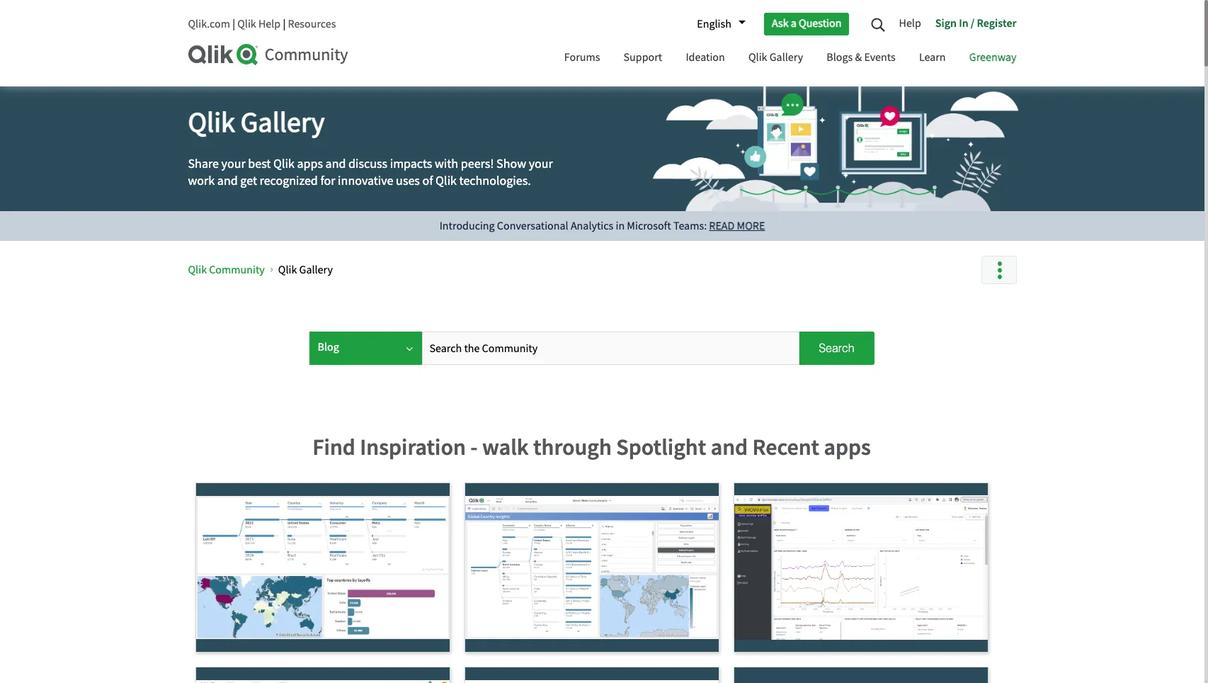 Task type: vqa. For each thing, say whether or not it's contained in the screenshot.
the qlik Image
yes



Task type: describe. For each thing, give the bounding box(es) containing it.
2 your from the left
[[529, 156, 553, 172]]

microsoft
[[627, 219, 672, 233]]

sign
[[936, 16, 957, 30]]

in
[[616, 219, 625, 233]]

1 horizontal spatial and
[[326, 156, 346, 172]]

uses
[[396, 173, 420, 189]]

qlik.com
[[188, 17, 230, 31]]

more
[[737, 219, 766, 233]]

learn button
[[909, 38, 957, 79]]

apps inside share your best qlik apps and discuss impacts with peers! show your work and get recognized for innovative uses of qlik technologies.
[[297, 156, 323, 172]]

ideation button
[[676, 38, 736, 79]]

spotlight
[[617, 433, 707, 461]]

qlik help link
[[238, 17, 281, 31]]

list containing qlik community
[[188, 252, 978, 289]]

qlik gallery inside menu bar
[[749, 50, 804, 64]]

sign in / register link
[[929, 11, 1017, 38]]

Search this blog text field
[[422, 332, 800, 365]]

qlik gallery inside list
[[278, 263, 333, 277]]

gallery inside list
[[299, 263, 333, 277]]

qlik community link
[[188, 263, 265, 277]]

through
[[534, 433, 612, 461]]

0 horizontal spatial help
[[259, 17, 281, 31]]

register
[[978, 16, 1017, 30]]

resources link
[[288, 17, 336, 31]]

1 vertical spatial community
[[209, 263, 265, 277]]

introducing
[[440, 219, 495, 233]]

qlik community
[[188, 263, 265, 277]]

search button
[[800, 332, 875, 365]]

recognized
[[260, 173, 318, 189]]

greenway
[[970, 50, 1017, 64]]

share your best qlik apps and discuss impacts with peers! show your work and get recognized for innovative uses of qlik technologies.
[[188, 156, 553, 189]]

question
[[799, 16, 842, 31]]

blogs
[[827, 50, 853, 64]]

forums button
[[554, 38, 611, 79]]

1 horizontal spatial help
[[900, 16, 922, 30]]

events
[[865, 50, 896, 64]]

/
[[971, 16, 975, 30]]

qlik gallery link
[[738, 38, 814, 79]]

forums
[[565, 50, 601, 64]]

share
[[188, 156, 219, 172]]

walk
[[483, 433, 529, 461]]

blogs & events
[[827, 50, 896, 64]]

-
[[471, 433, 478, 461]]

peers!
[[461, 156, 494, 172]]

best
[[248, 156, 271, 172]]

read more link
[[710, 219, 766, 233]]

2 | from the left
[[283, 17, 286, 31]]



Task type: locate. For each thing, give the bounding box(es) containing it.
learn
[[920, 50, 946, 64]]

1 horizontal spatial your
[[529, 156, 553, 172]]

inspiration
[[360, 433, 466, 461]]

0 vertical spatial gallery
[[770, 50, 804, 64]]

qlik gallery
[[749, 50, 804, 64], [188, 104, 325, 141], [278, 263, 333, 277]]

0 vertical spatial apps
[[297, 156, 323, 172]]

list
[[188, 252, 978, 289]]

0 vertical spatial community
[[265, 44, 348, 66]]

1 vertical spatial apps
[[825, 433, 872, 461]]

1 | from the left
[[233, 17, 235, 31]]

teams:
[[674, 219, 707, 233]]

ask a question
[[772, 16, 842, 31]]

| right qlik help link
[[283, 17, 286, 31]]

gallery inside menu bar
[[770, 50, 804, 64]]

1 horizontal spatial apps
[[825, 433, 872, 461]]

0 horizontal spatial |
[[233, 17, 235, 31]]

|
[[233, 17, 235, 31], [283, 17, 286, 31]]

get
[[240, 173, 257, 189]]

in
[[960, 16, 969, 30]]

help
[[900, 16, 922, 30], [259, 17, 281, 31]]

gallery
[[770, 50, 804, 64], [241, 104, 325, 141], [299, 263, 333, 277]]

show
[[497, 156, 527, 172]]

0 horizontal spatial your
[[221, 156, 246, 172]]

read
[[710, 219, 735, 233]]

and
[[326, 156, 346, 172], [217, 173, 238, 189], [711, 433, 748, 461]]

qlik
[[238, 17, 256, 31], [749, 50, 768, 64], [188, 104, 235, 141], [274, 156, 295, 172], [436, 173, 457, 189], [188, 263, 207, 277], [278, 263, 297, 277]]

work
[[188, 173, 215, 189]]

for
[[321, 173, 336, 189]]

ask a question link
[[765, 13, 850, 35]]

innovative
[[338, 173, 394, 189]]

recent
[[753, 433, 820, 461]]

0 vertical spatial qlik gallery
[[749, 50, 804, 64]]

of
[[423, 173, 433, 189]]

and left recent
[[711, 433, 748, 461]]

find
[[313, 433, 356, 461]]

with
[[435, 156, 459, 172]]

find inspiration - walk through spotlight and recent apps
[[313, 433, 872, 461]]

and up for
[[326, 156, 346, 172]]

your
[[221, 156, 246, 172], [529, 156, 553, 172]]

ask
[[772, 16, 789, 31]]

search
[[819, 342, 855, 355]]

help left resources at the left top of the page
[[259, 17, 281, 31]]

1 horizontal spatial |
[[283, 17, 286, 31]]

a
[[791, 16, 797, 31]]

2 vertical spatial qlik gallery
[[278, 263, 333, 277]]

apps up for
[[297, 156, 323, 172]]

blogs & events button
[[817, 38, 907, 79]]

0 horizontal spatial and
[[217, 173, 238, 189]]

community link
[[188, 44, 540, 66]]

| right qlik.com
[[233, 17, 235, 31]]

resources
[[288, 17, 336, 31]]

qlik.com | qlik help | resources
[[188, 17, 336, 31]]

2 vertical spatial gallery
[[299, 263, 333, 277]]

and left get
[[217, 173, 238, 189]]

your right show
[[529, 156, 553, 172]]

introducing conversational analytics in microsoft teams: read more
[[440, 219, 766, 233]]

apps right recent
[[825, 433, 872, 461]]

qlik inside menu bar
[[749, 50, 768, 64]]

menu bar
[[554, 38, 1028, 79]]

0 vertical spatial and
[[326, 156, 346, 172]]

support button
[[613, 38, 673, 79]]

help link
[[900, 11, 929, 38]]

0 horizontal spatial apps
[[297, 156, 323, 172]]

qlik.com link
[[188, 17, 230, 31]]

community
[[265, 44, 348, 66], [209, 263, 265, 277]]

2 vertical spatial and
[[711, 433, 748, 461]]

your up get
[[221, 156, 246, 172]]

1 vertical spatial and
[[217, 173, 238, 189]]

conversational
[[497, 219, 569, 233]]

1 your from the left
[[221, 156, 246, 172]]

help left sign
[[900, 16, 922, 30]]

qlik image
[[188, 44, 259, 65]]

english
[[697, 17, 732, 31]]

impacts
[[390, 156, 433, 172]]

ideation
[[686, 50, 726, 64]]

sign in / register
[[936, 16, 1017, 30]]

support
[[624, 50, 663, 64]]

discuss
[[349, 156, 388, 172]]

technologies.
[[460, 173, 531, 189]]

greenway link
[[959, 38, 1028, 79]]

1 vertical spatial qlik gallery
[[188, 104, 325, 141]]

analytics
[[571, 219, 614, 233]]

menu bar containing forums
[[554, 38, 1028, 79]]

2 horizontal spatial and
[[711, 433, 748, 461]]

1 vertical spatial gallery
[[241, 104, 325, 141]]

english button
[[690, 12, 746, 36]]

&
[[856, 50, 863, 64]]

apps
[[297, 156, 323, 172], [825, 433, 872, 461]]



